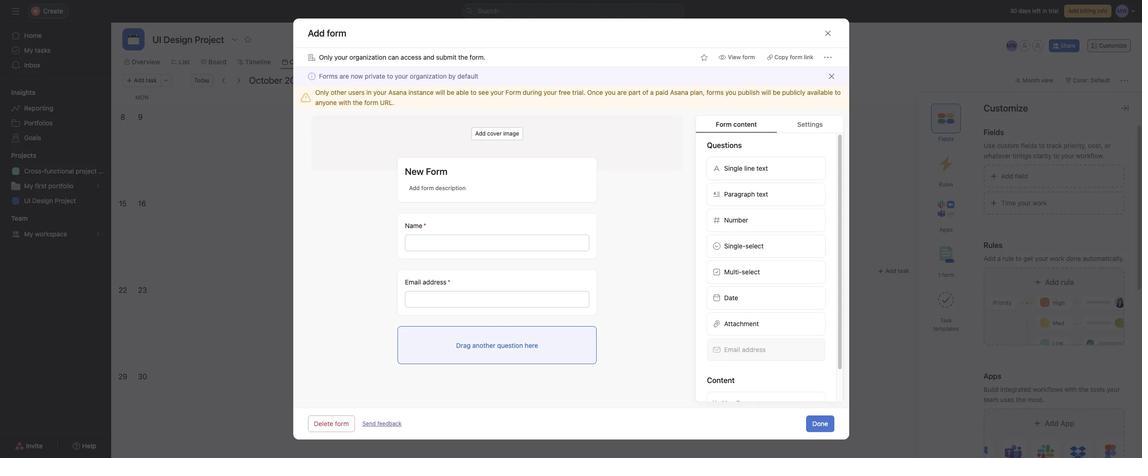 Task type: locate. For each thing, give the bounding box(es) containing it.
wed
[[528, 94, 541, 101]]

you right once
[[605, 88, 616, 96]]

with right workflows
[[1065, 386, 1077, 394]]

0 horizontal spatial will
[[435, 88, 445, 96]]

1 you from the left
[[605, 88, 616, 96]]

2 vertical spatial my
[[24, 230, 33, 238]]

functional
[[44, 167, 74, 175]]

form for delete form
[[335, 420, 349, 428]]

0 horizontal spatial are
[[340, 72, 349, 80]]

add form dialog
[[293, 19, 849, 440]]

work left the done
[[1050, 255, 1064, 262]]

add to starred image left view
[[701, 54, 708, 61]]

form up add form description
[[426, 166, 447, 177]]

timeline
[[245, 58, 271, 66]]

add rule
[[1045, 278, 1074, 287]]

0 horizontal spatial be
[[447, 88, 454, 96]]

0 vertical spatial a
[[650, 88, 654, 96]]

1 vertical spatial *
[[447, 278, 450, 286]]

with down other at the top of the page
[[339, 99, 351, 107]]

reporting
[[24, 104, 53, 112]]

workflow.
[[1076, 152, 1104, 160]]

add task for 'add task' button to the bottom
[[886, 268, 909, 275]]

add to starred image up timeline link
[[244, 36, 252, 43]]

dashboard
[[394, 58, 428, 66]]

1 horizontal spatial a
[[997, 255, 1001, 262]]

a inside only other users in your asana instance will be able to see your form during your free trial.  once you are part of a paid asana plan, forms you publish will be publicly available to anyone with the form url.
[[650, 88, 654, 96]]

19
[[729, 200, 737, 208]]

form inside only other users in your asana instance will be able to see your form during your free trial.  once you are part of a paid asana plan, forms you publish will be publicly available to anyone with the form url.
[[364, 99, 378, 107]]

only up forms
[[319, 53, 333, 61]]

customize up custom
[[984, 103, 1028, 113]]

select down single-select
[[742, 268, 760, 276]]

board
[[208, 58, 227, 66]]

0 vertical spatial customize
[[1099, 42, 1127, 49]]

0 horizontal spatial asana
[[388, 88, 407, 96]]

0 horizontal spatial form
[[426, 166, 447, 177]]

a left rule
[[997, 255, 1001, 262]]

0 horizontal spatial in
[[366, 88, 372, 96]]

0 horizontal spatial rules
[[939, 181, 953, 188]]

thu
[[724, 94, 736, 101]]

apps up build
[[984, 372, 1001, 381]]

0 horizontal spatial email
[[405, 278, 421, 286]]

customize down info
[[1099, 42, 1127, 49]]

1 horizontal spatial task
[[898, 268, 909, 275]]

1 vertical spatial email
[[724, 346, 740, 354]]

med
[[1053, 320, 1064, 327]]

0 vertical spatial task
[[146, 77, 157, 84]]

your down dashboard link
[[395, 72, 408, 80]]

1 will from the left
[[435, 88, 445, 96]]

the down users
[[353, 99, 363, 107]]

1 vertical spatial add task button
[[874, 265, 913, 278]]

1 vertical spatial only
[[315, 88, 329, 96]]

0 horizontal spatial apps
[[939, 226, 953, 233]]

26
[[727, 286, 736, 295]]

attachment
[[724, 320, 759, 328]]

get
[[1023, 255, 1033, 262]]

1 vertical spatial my
[[24, 182, 33, 190]]

0 horizontal spatial address
[[422, 278, 446, 286]]

0 horizontal spatial add task
[[134, 77, 157, 84]]

previous month image
[[220, 77, 228, 84]]

1 vertical spatial address
[[742, 346, 766, 354]]

be left able
[[447, 88, 454, 96]]

tools
[[1090, 386, 1105, 394]]

time
[[1001, 199, 1016, 207]]

0 horizontal spatial task
[[146, 77, 157, 84]]

to down close image
[[835, 88, 841, 96]]

1 vertical spatial text
[[756, 190, 768, 198]]

projects button
[[0, 151, 36, 160]]

0 vertical spatial my
[[24, 46, 33, 54]]

0 vertical spatial address
[[422, 278, 446, 286]]

in right users
[[366, 88, 372, 96]]

*
[[423, 222, 426, 230], [447, 278, 450, 286]]

forms
[[319, 72, 338, 80]]

2 horizontal spatial form
[[716, 120, 732, 128]]

name *
[[405, 222, 426, 230]]

calendar
[[290, 58, 317, 66]]

add task up mon
[[134, 77, 157, 84]]

the left form.
[[458, 53, 468, 61]]

my tasks link
[[6, 43, 106, 58]]

select up multi-select
[[745, 242, 763, 250]]

cross-functional project plan link
[[6, 164, 111, 179]]

1 horizontal spatial add to starred image
[[701, 54, 708, 61]]

with inside 'build integrated workflows with the tools your team uses the most.'
[[1065, 386, 1077, 394]]

form up questions on the top right of the page
[[716, 120, 732, 128]]

1 horizontal spatial form
[[506, 88, 521, 96]]

drag
[[456, 342, 470, 350]]

my inside "projects" element
[[24, 182, 33, 190]]

to left "get"
[[1016, 255, 1022, 262]]

are left now
[[340, 72, 349, 80]]

your down priority, on the top
[[1061, 152, 1074, 160]]

asana right paid
[[670, 88, 688, 96]]

files
[[495, 58, 510, 66]]

1 horizontal spatial address
[[742, 346, 766, 354]]

a
[[650, 88, 654, 96], [997, 255, 1001, 262]]

1 horizontal spatial be
[[773, 88, 780, 96]]

be left publicly
[[773, 88, 780, 96]]

or
[[1105, 142, 1111, 149]]

you right forms
[[725, 88, 736, 96]]

add task button left '1'
[[874, 265, 913, 278]]

plan
[[98, 167, 111, 175]]

form inside button
[[335, 420, 349, 428]]

anyone
[[315, 99, 337, 107]]

left
[[1032, 7, 1041, 14]]

next month image
[[235, 77, 243, 84]]

most.
[[1028, 396, 1044, 404]]

my inside teams element
[[24, 230, 33, 238]]

my for my workspace
[[24, 230, 33, 238]]

my left tasks
[[24, 46, 33, 54]]

3 my from the top
[[24, 230, 33, 238]]

form left during on the left top
[[506, 88, 521, 96]]

1 vertical spatial are
[[617, 88, 627, 96]]

1 vertical spatial select
[[742, 268, 760, 276]]

during
[[523, 88, 542, 96]]

1 vertical spatial a
[[997, 255, 1001, 262]]

0 horizontal spatial a
[[650, 88, 654, 96]]

will right the publish
[[761, 88, 771, 96]]

in right left
[[1043, 7, 1047, 14]]

forms are now private to your organization by default
[[319, 72, 478, 80]]

only your organization can access and submit the form.
[[319, 53, 485, 61]]

form left link
[[790, 54, 802, 61]]

0 vertical spatial rules
[[939, 181, 953, 188]]

mon
[[135, 94, 149, 101]]

messages link
[[439, 57, 477, 67]]

1 text from the top
[[756, 164, 768, 172]]

0 horizontal spatial 30
[[138, 373, 147, 381]]

work inside 'time your work' button
[[1033, 199, 1047, 207]]

first
[[35, 182, 47, 190]]

0 vertical spatial organization
[[349, 53, 386, 61]]

1 horizontal spatial you
[[725, 88, 736, 96]]

add form description
[[409, 185, 465, 192]]

1 horizontal spatial with
[[1065, 386, 1077, 394]]

add task left '1'
[[886, 268, 909, 275]]

form
[[742, 54, 755, 61], [790, 54, 802, 61], [364, 99, 378, 107], [421, 185, 434, 192], [942, 272, 954, 279], [335, 420, 349, 428]]

1 horizontal spatial email
[[724, 346, 740, 354]]

templates
[[933, 325, 959, 332]]

0 vertical spatial 30
[[1010, 7, 1017, 14]]

1 horizontal spatial asana
[[670, 88, 688, 96]]

0 vertical spatial apps
[[939, 226, 953, 233]]

fields left use
[[938, 136, 954, 142]]

1 vertical spatial customize
[[984, 103, 1028, 113]]

are left part
[[617, 88, 627, 96]]

select for multi-
[[742, 268, 760, 276]]

30 for 30
[[138, 373, 147, 381]]

to up clarity
[[1039, 142, 1045, 149]]

1 horizontal spatial will
[[761, 88, 771, 96]]

form left the url.
[[364, 99, 378, 107]]

30 right 29
[[138, 373, 147, 381]]

close details image
[[1121, 104, 1129, 112]]

form down new form
[[421, 185, 434, 192]]

send
[[362, 421, 376, 428]]

0 horizontal spatial add task button
[[122, 74, 161, 87]]

0 vertical spatial only
[[319, 53, 333, 61]]

your right tools
[[1107, 386, 1120, 394]]

text right line
[[756, 164, 768, 172]]

1 horizontal spatial fields
[[984, 128, 1004, 136]]

only inside only other users in your asana instance will be able to see your form during your free trial.  once you are part of a paid asana plan, forms you publish will be publicly available to anyone with the form url.
[[315, 88, 329, 96]]

0 vertical spatial add task
[[134, 77, 157, 84]]

asana
[[388, 88, 407, 96], [670, 88, 688, 96]]

your right time
[[1018, 199, 1031, 207]]

address for email address *
[[422, 278, 446, 286]]

0 horizontal spatial customize
[[984, 103, 1028, 113]]

add task button
[[122, 74, 161, 87], [874, 265, 913, 278]]

days
[[1019, 7, 1031, 14]]

my tasks
[[24, 46, 51, 54]]

text
[[756, 164, 768, 172], [756, 190, 768, 198]]

in for users
[[366, 88, 372, 96]]

30 left days on the right top of page
[[1010, 7, 1017, 14]]

only for only your organization can access and submit the form.
[[319, 53, 333, 61]]

my first portfolio link
[[6, 179, 106, 194]]

0 horizontal spatial *
[[423, 222, 426, 230]]

1 vertical spatial 30
[[138, 373, 147, 381]]

your left free
[[544, 88, 557, 96]]

paragraph text
[[724, 190, 768, 198]]

form right '1'
[[942, 272, 954, 279]]

21
[[1121, 200, 1128, 208]]

0 horizontal spatial you
[[605, 88, 616, 96]]

0 vertical spatial select
[[745, 242, 763, 250]]

1 vertical spatial add task
[[886, 268, 909, 275]]

portfolios
[[24, 119, 53, 127]]

0 vertical spatial in
[[1043, 7, 1047, 14]]

form right the delete
[[335, 420, 349, 428]]

october
[[249, 75, 282, 86]]

now
[[351, 72, 363, 80]]

the
[[458, 53, 468, 61], [353, 99, 363, 107], [1079, 386, 1089, 394], [1016, 396, 1026, 404]]

field
[[1015, 172, 1028, 180]]

1 horizontal spatial add task
[[886, 268, 909, 275]]

invite
[[26, 442, 43, 450]]

task templates
[[933, 317, 959, 332]]

1 horizontal spatial 30
[[1010, 7, 1017, 14]]

my left first
[[24, 182, 33, 190]]

portfolio
[[48, 182, 74, 190]]

0 horizontal spatial add to starred image
[[244, 36, 252, 43]]

8
[[120, 113, 125, 121]]

home link
[[6, 28, 106, 43]]

1 vertical spatial with
[[1065, 386, 1077, 394]]

another
[[472, 342, 495, 350]]

1 horizontal spatial work
[[1050, 255, 1064, 262]]

1 horizontal spatial add task button
[[874, 265, 913, 278]]

0 vertical spatial add to starred image
[[244, 36, 252, 43]]

1 horizontal spatial rules
[[984, 241, 1003, 250]]

2 my from the top
[[24, 182, 33, 190]]

add to starred image
[[244, 36, 252, 43], [701, 54, 708, 61]]

22
[[118, 286, 127, 295]]

fields up use
[[984, 128, 1004, 136]]

form right view
[[742, 54, 755, 61]]

insights button
[[0, 88, 35, 97]]

form inside only other users in your asana instance will be able to see your form during your free trial.  once you are part of a paid asana plan, forms you publish will be publicly available to anyone with the form url.
[[506, 88, 521, 96]]

0 vertical spatial work
[[1033, 199, 1047, 207]]

text right paragraph
[[756, 190, 768, 198]]

home
[[24, 32, 42, 39]]

work down add field button
[[1033, 199, 1047, 207]]

1 horizontal spatial in
[[1043, 7, 1047, 14]]

view
[[728, 54, 741, 61]]

1 my from the top
[[24, 46, 33, 54]]

default
[[457, 72, 478, 80]]

delete form button
[[308, 416, 355, 433]]

1 vertical spatial apps
[[984, 372, 1001, 381]]

organization up private
[[349, 53, 386, 61]]

image
[[503, 130, 519, 137]]

form for 1 form
[[942, 272, 954, 279]]

1 vertical spatial in
[[366, 88, 372, 96]]

my inside global element
[[24, 46, 33, 54]]

list link
[[171, 57, 190, 67]]

1 vertical spatial add to starred image
[[701, 54, 708, 61]]

in inside only other users in your asana instance will be able to see your form during your free trial.  once you are part of a paid asana plan, forms you publish will be publicly available to anyone with the form url.
[[366, 88, 372, 96]]

insights
[[11, 88, 35, 96]]

will right instance
[[435, 88, 445, 96]]

task left '1'
[[898, 268, 909, 275]]

form for view form
[[742, 54, 755, 61]]

task down overview
[[146, 77, 157, 84]]

add task button up mon
[[122, 74, 161, 87]]

1 horizontal spatial are
[[617, 88, 627, 96]]

with
[[339, 99, 351, 107], [1065, 386, 1077, 394]]

1 vertical spatial form
[[716, 120, 732, 128]]

0 horizontal spatial with
[[339, 99, 351, 107]]

0 vertical spatial text
[[756, 164, 768, 172]]

0 vertical spatial with
[[339, 99, 351, 107]]

question
[[497, 342, 523, 350]]

1 horizontal spatial organization
[[410, 72, 447, 80]]

None text field
[[150, 31, 227, 48]]

able
[[456, 88, 469, 96]]

view form button
[[715, 51, 759, 64]]

2
[[727, 373, 731, 381]]

apps up 1 form
[[939, 226, 953, 233]]

overview
[[132, 58, 160, 66]]

email
[[405, 278, 421, 286], [724, 346, 740, 354]]

my
[[24, 46, 33, 54], [24, 182, 33, 190], [24, 230, 33, 238]]

0 vertical spatial email
[[405, 278, 421, 286]]

global element
[[0, 23, 111, 78]]

a right of
[[650, 88, 654, 96]]

organization up instance
[[410, 72, 447, 80]]

my down team
[[24, 230, 33, 238]]

0 vertical spatial form
[[506, 88, 521, 96]]

to right private
[[387, 72, 393, 80]]

0 horizontal spatial work
[[1033, 199, 1047, 207]]

number
[[724, 216, 748, 224]]

asana up the url.
[[388, 88, 407, 96]]

1 horizontal spatial customize
[[1099, 42, 1127, 49]]

are inside only other users in your asana instance will be able to see your form during your free trial.  once you are part of a paid asana plan, forms you publish will be publicly available to anyone with the form url.
[[617, 88, 627, 96]]

you
[[605, 88, 616, 96], [725, 88, 736, 96]]

only up the anyone
[[315, 88, 329, 96]]



Task type: vqa. For each thing, say whether or not it's contained in the screenshot.
the 1️⃣ First: Get started using My tasks text box Completed image
no



Task type: describe. For each thing, give the bounding box(es) containing it.
2 text from the top
[[756, 190, 768, 198]]

1 asana from the left
[[388, 88, 407, 96]]

0 vertical spatial add task button
[[122, 74, 161, 87]]

address for email address
[[742, 346, 766, 354]]

your right the "see"
[[491, 88, 504, 96]]

free
[[559, 88, 570, 96]]

users
[[348, 88, 365, 96]]

priority,
[[1064, 142, 1086, 149]]

ui design project
[[24, 197, 76, 205]]

calendar image
[[128, 34, 139, 45]]

close image
[[828, 73, 835, 80]]

plan,
[[690, 88, 705, 96]]

0 vertical spatial are
[[340, 72, 349, 80]]

add form description button
[[405, 182, 470, 195]]

line
[[744, 164, 755, 172]]

questions
[[707, 141, 742, 150]]

18
[[531, 200, 538, 208]]

the down the integrated on the right of page
[[1016, 396, 1026, 404]]

search list box
[[462, 4, 684, 19]]

of
[[642, 88, 648, 96]]

integrated
[[1000, 386, 1031, 394]]

with inside only other users in your asana instance will be able to see your form during your free trial.  once you are part of a paid asana plan, forms you publish will be publicly available to anyone with the form url.
[[339, 99, 351, 107]]

delete
[[314, 420, 333, 428]]

by
[[448, 72, 456, 80]]

form for copy form link
[[790, 54, 802, 61]]

the inside only other users in your asana instance will be able to see your form during your free trial.  once you are part of a paid asana plan, forms you publish will be publicly available to anyone with the form url.
[[353, 99, 363, 107]]

search
[[477, 7, 498, 15]]

form.
[[470, 53, 485, 61]]

25
[[531, 286, 539, 295]]

teams element
[[0, 210, 111, 244]]

only for only other users in your asana instance will be able to see your form during your free trial.  once you are part of a paid asana plan, forms you publish will be publicly available to anyone with the form url.
[[315, 88, 329, 96]]

single-
[[724, 242, 745, 250]]

email address *
[[405, 278, 450, 286]]

my for my tasks
[[24, 46, 33, 54]]

add form
[[308, 28, 346, 38]]

28
[[1120, 286, 1129, 295]]

2 vertical spatial form
[[426, 166, 447, 177]]

2 will from the left
[[761, 88, 771, 96]]

0 vertical spatial *
[[423, 222, 426, 230]]

my for my first portfolio
[[24, 182, 33, 190]]

add a rule to get your work done automatically.
[[984, 255, 1124, 262]]

uses
[[1000, 396, 1014, 404]]

your inside button
[[1018, 199, 1031, 207]]

your up the url.
[[373, 88, 387, 96]]

send feedback
[[362, 421, 402, 428]]

link
[[804, 54, 813, 61]]

in for left
[[1043, 7, 1047, 14]]

trial
[[1049, 7, 1059, 14]]

copy
[[774, 54, 788, 61]]

track
[[1047, 142, 1062, 149]]

tue
[[332, 94, 343, 101]]

projects
[[11, 152, 36, 159]]

calendar link
[[282, 57, 317, 67]]

time your work
[[1001, 199, 1047, 207]]

2 asana from the left
[[670, 88, 688, 96]]

workflow
[[347, 58, 376, 66]]

your right "get"
[[1035, 255, 1048, 262]]

billing
[[1080, 7, 1096, 14]]

form content
[[716, 120, 757, 128]]

13
[[923, 113, 931, 121]]

to left the "see"
[[470, 88, 477, 96]]

files link
[[488, 57, 510, 67]]

search button
[[462, 4, 684, 19]]

add billing info
[[1068, 7, 1107, 14]]

30 for 30 days left in trial
[[1010, 7, 1017, 14]]

email for email address
[[724, 346, 740, 354]]

close this dialog image
[[824, 29, 831, 37]]

workspace
[[35, 230, 67, 238]]

1 vertical spatial organization
[[410, 72, 447, 80]]

priority
[[993, 300, 1012, 306]]

see
[[478, 88, 489, 96]]

your inside 'use custom fields to track priority, cost, or whatever brings clarity to your workflow.'
[[1061, 152, 1074, 160]]

1 vertical spatial work
[[1050, 255, 1064, 262]]

2023
[[285, 75, 306, 86]]

heading
[[722, 400, 747, 408]]

rule
[[1003, 255, 1014, 262]]

add task for topmost 'add task' button
[[134, 77, 157, 84]]

the left tools
[[1079, 386, 1089, 394]]

1 horizontal spatial *
[[447, 278, 450, 286]]

0 horizontal spatial organization
[[349, 53, 386, 61]]

workflows
[[1033, 386, 1063, 394]]

goals link
[[6, 131, 106, 145]]

customize button
[[1088, 39, 1131, 52]]

use custom fields to track priority, cost, or whatever brings clarity to your workflow.
[[984, 142, 1111, 160]]

custom
[[997, 142, 1019, 149]]

add cover image
[[475, 130, 519, 137]]

time your work button
[[984, 192, 1124, 215]]

form for add form description
[[421, 185, 434, 192]]

publish
[[738, 88, 760, 96]]

publicly
[[782, 88, 805, 96]]

build integrated workflows with the tools your team uses the most.
[[984, 386, 1120, 404]]

email for email address *
[[405, 278, 421, 286]]

hide sidebar image
[[12, 7, 19, 15]]

inbox
[[24, 61, 40, 69]]

1 vertical spatial task
[[898, 268, 909, 275]]

copy form link button
[[763, 51, 818, 64]]

multi-
[[724, 268, 742, 276]]

10
[[334, 113, 342, 121]]

9
[[138, 113, 143, 121]]

use
[[984, 142, 995, 149]]

1 vertical spatial rules
[[984, 241, 1003, 250]]

timeline link
[[238, 57, 271, 67]]

send feedback link
[[362, 420, 402, 429]]

to down track
[[1053, 152, 1059, 160]]

project
[[55, 197, 76, 205]]

build
[[984, 386, 999, 394]]

projects element
[[0, 147, 111, 210]]

1 horizontal spatial apps
[[984, 372, 1001, 381]]

2 you from the left
[[725, 88, 736, 96]]

insights element
[[0, 84, 111, 147]]

team
[[984, 396, 999, 404]]

automatically.
[[1083, 255, 1124, 262]]

trial.
[[572, 88, 585, 96]]

workflow link
[[339, 57, 376, 67]]

team button
[[0, 214, 28, 223]]

brings
[[1013, 152, 1032, 160]]

2 be from the left
[[773, 88, 780, 96]]

select for single-
[[745, 242, 763, 250]]

0 horizontal spatial fields
[[938, 136, 954, 142]]

paid
[[655, 88, 668, 96]]

your inside 'build integrated workflows with the tools your team uses the most.'
[[1107, 386, 1120, 394]]

single-select
[[724, 242, 763, 250]]

1 be from the left
[[447, 88, 454, 96]]

goals
[[24, 134, 41, 142]]

your up forms
[[334, 53, 348, 61]]

mw button
[[1006, 40, 1017, 51]]

only other users in your asana instance will be able to see your form during your free trial.  once you are part of a paid asana plan, forms you publish will be publicly available to anyone with the form url.
[[315, 88, 841, 107]]

more actions image
[[824, 54, 831, 61]]

customize inside dropdown button
[[1099, 42, 1127, 49]]

design
[[32, 197, 53, 205]]

task
[[940, 317, 952, 324]]

overview link
[[124, 57, 160, 67]]

board link
[[201, 57, 227, 67]]

info
[[1098, 7, 1107, 14]]

23
[[138, 286, 147, 295]]

feedback
[[377, 421, 402, 428]]



